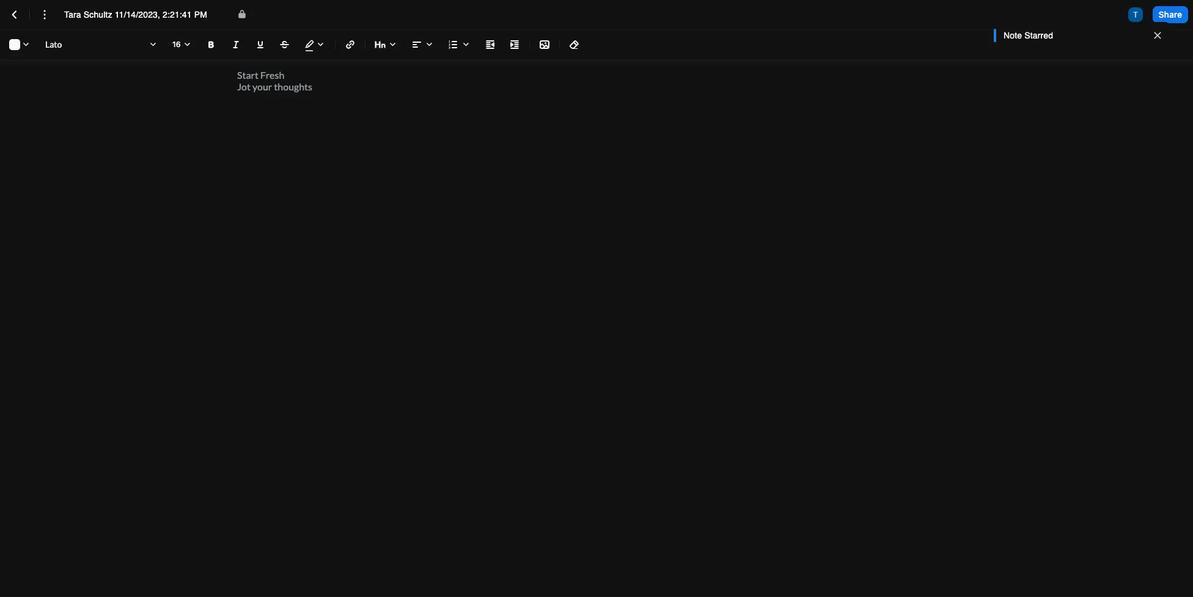 Task type: locate. For each thing, give the bounding box(es) containing it.
tara schultz image
[[1129, 7, 1143, 22]]

starred
[[1025, 31, 1054, 40]]

strikethrough image
[[278, 37, 292, 52]]

insert image image
[[537, 37, 552, 52]]

close image
[[1152, 29, 1164, 42]]

underline image
[[253, 37, 268, 52]]

16
[[172, 40, 181, 49]]

note
[[1004, 31, 1022, 40]]

decrease indent image
[[483, 37, 498, 52]]

clear style image
[[567, 37, 582, 52]]

None text field
[[64, 9, 226, 21]]



Task type: describe. For each thing, give the bounding box(es) containing it.
share button
[[1153, 6, 1189, 23]]

note starred alert
[[988, 22, 1172, 49]]

italic image
[[229, 37, 243, 52]]

share
[[1159, 9, 1183, 19]]

note starred
[[1004, 31, 1054, 40]]

bold image
[[204, 37, 219, 52]]

more image
[[37, 7, 52, 22]]

increase indent image
[[507, 37, 522, 52]]

16 button
[[168, 35, 197, 54]]

all notes image
[[7, 7, 22, 22]]

lato
[[45, 39, 62, 50]]

lato button
[[40, 35, 163, 54]]

note locked element
[[236, 8, 248, 22]]

note locked image
[[236, 8, 248, 20]]

link image
[[343, 37, 358, 52]]



Task type: vqa. For each thing, say whether or not it's contained in the screenshot.
Strikethrough "icon"
yes



